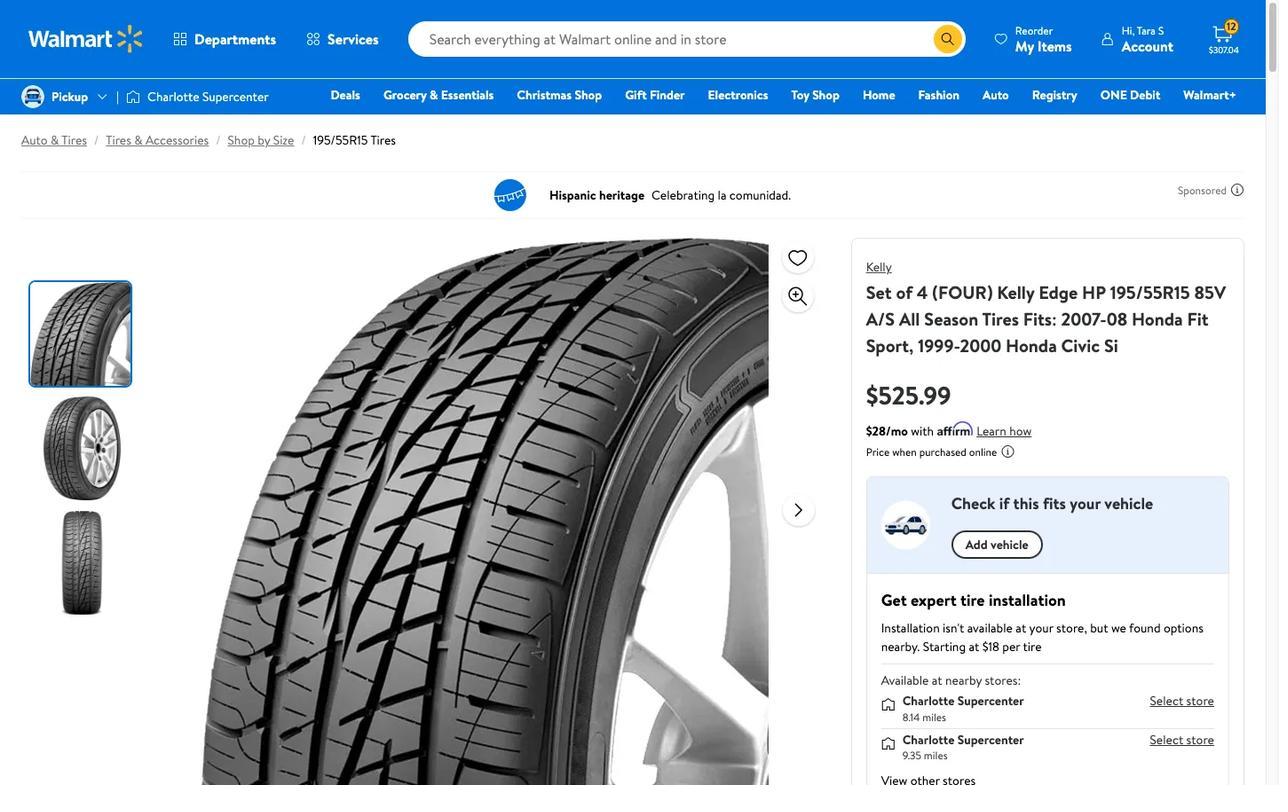 Task type: describe. For each thing, give the bounding box(es) containing it.
services button
[[291, 18, 394, 60]]

add
[[966, 536, 988, 554]]

christmas shop link
[[509, 85, 610, 105]]

pickup
[[51, 88, 88, 106]]

tires down pickup
[[62, 131, 87, 149]]

1 horizontal spatial honda
[[1132, 307, 1183, 331]]

your for fits
[[1070, 493, 1101, 515]]

account
[[1122, 36, 1174, 55]]

charlotte supercenter
[[147, 88, 269, 106]]

auto for auto & tires / tires & accessories / shop by size / 195/55r15 tires
[[21, 131, 48, 149]]

$28/mo
[[866, 423, 908, 440]]

one
[[1101, 86, 1127, 104]]

sport,
[[866, 334, 914, 358]]

deals
[[331, 86, 360, 104]]

christmas
[[517, 86, 572, 104]]

tires down |
[[106, 131, 131, 149]]

charlotte for charlotte supercenter
[[147, 88, 199, 106]]

a/s
[[866, 307, 895, 331]]

gift
[[625, 86, 647, 104]]

departments button
[[158, 18, 291, 60]]

auto link
[[975, 85, 1017, 105]]

gift finder link
[[617, 85, 693, 105]]

isn't
[[943, 620, 964, 637]]

set of 4 (four) kelly edge hp 195/55r15 85v a/s all season tires fits: 2007-08 honda fit sport, 1999-2000 honda civic si - image 3 of 3 image
[[30, 511, 134, 615]]

2000
[[960, 334, 1002, 358]]

store for charlotte supercenter 8.14 miles
[[1187, 692, 1214, 710]]

hp
[[1082, 281, 1106, 304]]

gift finder
[[625, 86, 685, 104]]

tire inside installation isn't available at your store, but we found options nearby. starting at $18 per tire
[[1023, 638, 1042, 656]]

grocery & essentials
[[383, 86, 494, 104]]

select store button for charlotte supercenter 9.35 miles
[[1150, 731, 1214, 749]]

we
[[1111, 620, 1127, 637]]

legal information image
[[1001, 445, 1015, 459]]

1 horizontal spatial &
[[134, 131, 143, 149]]

electronics link
[[700, 85, 776, 105]]

shop by size link
[[228, 131, 294, 149]]

per
[[1003, 638, 1020, 656]]

miles for charlotte supercenter 8.14 miles
[[923, 710, 946, 725]]

(four)
[[932, 281, 993, 304]]

supercenter for charlotte supercenter 9.35 miles
[[958, 731, 1024, 749]]

edge
[[1039, 281, 1078, 304]]

ad disclaimer and feedback for skylinedisplayad image
[[1230, 183, 1245, 197]]

s
[[1158, 23, 1164, 38]]

add vehicle button
[[951, 531, 1043, 559]]

starting
[[923, 638, 966, 656]]

next media item image
[[788, 499, 809, 521]]

select for charlotte supercenter 9.35 miles
[[1150, 731, 1184, 749]]

get expert tire installation
[[881, 589, 1066, 612]]

195/55r15 tires link
[[313, 131, 396, 149]]

all
[[899, 307, 920, 331]]

learn how button
[[977, 423, 1032, 441]]

walmart image
[[28, 25, 144, 53]]

miles for charlotte supercenter 9.35 miles
[[924, 748, 948, 763]]

toy shop link
[[783, 85, 848, 105]]

auto & tires / tires & accessories / shop by size / 195/55r15 tires
[[21, 131, 396, 149]]

fits
[[1043, 493, 1066, 515]]

1 / from the left
[[94, 131, 99, 149]]

tires down grocery
[[371, 131, 396, 149]]

found
[[1129, 620, 1161, 637]]

season
[[924, 307, 978, 331]]

set of 4 (four) kelly edge hp 195/55r15 85v a/s all season tires fits: 2007-08 honda fit sport, 1999-2000 honda civic si - image 1 of 3 image
[[30, 282, 134, 386]]

2007-
[[1061, 307, 1107, 331]]

3 / from the left
[[301, 131, 306, 149]]

stores:
[[985, 672, 1021, 690]]

available
[[967, 620, 1013, 637]]

available
[[881, 672, 929, 690]]

price
[[866, 445, 890, 460]]

select store button for charlotte supercenter 8.14 miles
[[1150, 692, 1214, 710]]

finder
[[650, 86, 685, 104]]

fit
[[1187, 307, 1209, 331]]

0 horizontal spatial shop
[[228, 131, 255, 149]]

options
[[1164, 620, 1204, 637]]

registry link
[[1024, 85, 1085, 105]]

installation isn't available at your store, but we found options nearby. starting at $18 per tire
[[881, 620, 1204, 656]]

purchased
[[919, 445, 967, 460]]

$28/mo with
[[866, 423, 934, 440]]

affirm image
[[938, 422, 973, 436]]

08
[[1107, 307, 1128, 331]]

civic
[[1061, 334, 1100, 358]]

& for tires
[[51, 131, 59, 149]]

$307.04
[[1209, 43, 1239, 56]]

select store for charlotte supercenter 9.35 miles
[[1150, 731, 1214, 749]]

toy
[[791, 86, 809, 104]]

nearby.
[[881, 638, 920, 656]]

home link
[[855, 85, 903, 105]]

store,
[[1056, 620, 1087, 637]]

expert
[[911, 589, 957, 612]]

kelly set of 4 (four) kelly edge hp 195/55r15 85v a/s all season tires fits: 2007-08 honda fit sport, 1999-2000 honda civic si
[[866, 258, 1226, 358]]

1 vertical spatial kelly
[[997, 281, 1035, 304]]

sponsored
[[1178, 182, 1227, 198]]

reorder
[[1015, 23, 1053, 38]]

nearby
[[945, 672, 982, 690]]

get
[[881, 589, 907, 612]]



Task type: locate. For each thing, give the bounding box(es) containing it.
kelly up fits:
[[997, 281, 1035, 304]]

charlotte down 8.14
[[903, 731, 955, 749]]

tire right per
[[1023, 638, 1042, 656]]

charlotte for charlotte supercenter 9.35 miles
[[903, 731, 955, 749]]

2 select store button from the top
[[1150, 731, 1214, 749]]

2 / from the left
[[216, 131, 221, 149]]

2 horizontal spatial shop
[[812, 86, 840, 104]]

2 vertical spatial at
[[932, 672, 942, 690]]

store for charlotte supercenter 9.35 miles
[[1187, 731, 1214, 749]]

8.14
[[903, 710, 920, 725]]

when
[[892, 445, 917, 460]]

1 vertical spatial tire
[[1023, 638, 1042, 656]]

0 vertical spatial honda
[[1132, 307, 1183, 331]]

1 vertical spatial select
[[1150, 731, 1184, 749]]

1 horizontal spatial kelly
[[997, 281, 1035, 304]]

miles inside charlotte supercenter 9.35 miles
[[924, 748, 948, 763]]

195/55r15 up 08 on the top right
[[1110, 281, 1190, 304]]

this
[[1013, 493, 1039, 515]]

1 select from the top
[[1150, 692, 1184, 710]]

supercenter for charlotte supercenter
[[202, 88, 269, 106]]

0 vertical spatial charlotte
[[147, 88, 199, 106]]

grocery & essentials link
[[375, 85, 502, 105]]

1 horizontal spatial at
[[969, 638, 979, 656]]

tire up the available
[[961, 589, 985, 612]]

/ right auto & tires link on the top left
[[94, 131, 99, 149]]

0 horizontal spatial at
[[932, 672, 942, 690]]

miles inside charlotte supercenter 8.14 miles
[[923, 710, 946, 725]]

tires & accessories link
[[106, 131, 209, 149]]

miles right 8.14
[[923, 710, 946, 725]]

tara
[[1137, 23, 1156, 38]]

& for essentials
[[430, 86, 438, 104]]

0 vertical spatial vehicle
[[1105, 493, 1153, 515]]

toy shop
[[791, 86, 840, 104]]

charlotte down available at  nearby stores:
[[903, 692, 955, 710]]

set of 4 (four) kelly edge hp 195/55r15 85v a/s all season tires fits: 2007-08 honda fit sport, 1999-2000 honda civic si image
[[200, 238, 769, 786]]

0 horizontal spatial honda
[[1006, 334, 1057, 358]]

search icon image
[[941, 32, 955, 46]]

kelly up "set"
[[866, 258, 892, 276]]

tires
[[62, 131, 87, 149], [106, 131, 131, 149], [371, 131, 396, 149], [982, 307, 1019, 331]]

but
[[1090, 620, 1108, 637]]

departments
[[194, 29, 276, 49]]

12
[[1227, 19, 1236, 34]]

your inside installation isn't available at your store, but we found options nearby. starting at $18 per tire
[[1029, 620, 1054, 637]]

0 vertical spatial store
[[1187, 692, 1214, 710]]

1 vertical spatial miles
[[924, 748, 948, 763]]

Search search field
[[408, 21, 966, 57]]

195/55r15 down the deals link
[[313, 131, 368, 149]]

4
[[917, 281, 928, 304]]

2 store from the top
[[1187, 731, 1214, 749]]

1 select store from the top
[[1150, 692, 1214, 710]]

vehicle right fits
[[1105, 493, 1153, 515]]

at left $18
[[969, 638, 979, 656]]

1 vertical spatial auto
[[21, 131, 48, 149]]

shop for christmas shop
[[575, 86, 602, 104]]

check
[[951, 493, 995, 515]]

tires up 2000
[[982, 307, 1019, 331]]

$18
[[982, 638, 1000, 656]]

supercenter
[[202, 88, 269, 106], [958, 692, 1024, 710], [958, 731, 1024, 749]]

charlotte inside charlotte supercenter 9.35 miles
[[903, 731, 955, 749]]

add vehicle
[[966, 536, 1029, 554]]

car image
[[881, 492, 930, 559]]

learn how
[[977, 423, 1032, 440]]

0 horizontal spatial auto
[[21, 131, 48, 149]]

85v
[[1194, 281, 1226, 304]]

size
[[273, 131, 294, 149]]

0 horizontal spatial your
[[1029, 620, 1054, 637]]

kelly link
[[866, 258, 892, 276]]

0 horizontal spatial kelly
[[866, 258, 892, 276]]

installation
[[881, 620, 940, 637]]

0 horizontal spatial tire
[[961, 589, 985, 612]]

your right fits
[[1070, 493, 1101, 515]]

supercenter down "stores:"
[[958, 692, 1024, 710]]

charlotte for charlotte supercenter 8.14 miles
[[903, 692, 955, 710]]

1 vertical spatial select store button
[[1150, 731, 1214, 749]]

195/55r15 inside kelly set of 4 (four) kelly edge hp 195/55r15 85v a/s all season tires fits: 2007-08 honda fit sport, 1999-2000 honda civic si
[[1110, 281, 1190, 304]]

if
[[999, 493, 1010, 515]]

2 vertical spatial charlotte
[[903, 731, 955, 749]]

1 horizontal spatial tire
[[1023, 638, 1042, 656]]

shop right toy
[[812, 86, 840, 104]]

1 horizontal spatial shop
[[575, 86, 602, 104]]

 image
[[21, 85, 44, 108]]

miles right 9.35
[[924, 748, 948, 763]]

walmart+ link
[[1176, 85, 1245, 105]]

fashion link
[[910, 85, 968, 105]]

2 horizontal spatial /
[[301, 131, 306, 149]]

1 vertical spatial select store
[[1150, 731, 1214, 749]]

available at  nearby stores:
[[881, 672, 1021, 690]]

supercenter down charlotte supercenter 8.14 miles
[[958, 731, 1024, 749]]

installation
[[989, 589, 1066, 612]]

1 vertical spatial at
[[969, 638, 979, 656]]

0 vertical spatial at
[[1016, 620, 1026, 637]]

1 vertical spatial your
[[1029, 620, 1054, 637]]

fits:
[[1023, 307, 1057, 331]]

1 vertical spatial store
[[1187, 731, 1214, 749]]

zoom image modal image
[[787, 286, 808, 307]]

set of 4 (four) kelly edge hp 195/55r15 85v a/s all season tires fits: 2007-08 honda fit sport, 1999-2000 honda civic si - image 2 of 3 image
[[30, 397, 134, 501]]

1 horizontal spatial your
[[1070, 493, 1101, 515]]

honda down fits:
[[1006, 334, 1057, 358]]

1 horizontal spatial /
[[216, 131, 221, 149]]

hi, tara s account
[[1122, 23, 1174, 55]]

0 vertical spatial 195/55r15
[[313, 131, 368, 149]]

at up per
[[1016, 620, 1026, 637]]

vehicle right add on the bottom of the page
[[991, 536, 1029, 554]]

charlotte inside charlotte supercenter 8.14 miles
[[903, 692, 955, 710]]

2 select store from the top
[[1150, 731, 1214, 749]]

0 horizontal spatial &
[[51, 131, 59, 149]]

195/55r15
[[313, 131, 368, 149], [1110, 281, 1190, 304]]

vehicle inside button
[[991, 536, 1029, 554]]

registry
[[1032, 86, 1077, 104]]

one debit link
[[1093, 85, 1169, 105]]

1 vertical spatial 195/55r15
[[1110, 281, 1190, 304]]

0 vertical spatial your
[[1070, 493, 1101, 515]]

your
[[1070, 493, 1101, 515], [1029, 620, 1054, 637]]

add to favorites list, set of 4 (four) kelly edge hp 195/55r15 85v a/s all season tires fits: 2007-08 honda fit sport, 1999-2000 honda civic si image
[[787, 246, 808, 269]]

honda right 08 on the top right
[[1132, 307, 1183, 331]]

1 horizontal spatial 195/55r15
[[1110, 281, 1190, 304]]

2 vertical spatial supercenter
[[958, 731, 1024, 749]]

charlotte supercenter 8.14 miles
[[903, 692, 1024, 725]]

store
[[1187, 692, 1214, 710], [1187, 731, 1214, 749]]

0 horizontal spatial /
[[94, 131, 99, 149]]

services
[[328, 29, 379, 49]]

price when purchased online
[[866, 445, 997, 460]]

& right grocery
[[430, 86, 438, 104]]

si
[[1104, 334, 1118, 358]]

1 vertical spatial vehicle
[[991, 536, 1029, 554]]

0 vertical spatial select store
[[1150, 692, 1214, 710]]

vehicle
[[1105, 493, 1153, 515], [991, 536, 1029, 554]]

1999-
[[918, 334, 960, 358]]

/ right accessories
[[216, 131, 221, 149]]

debit
[[1130, 86, 1161, 104]]

Walmart Site-Wide search field
[[408, 21, 966, 57]]

0 vertical spatial miles
[[923, 710, 946, 725]]

set
[[866, 281, 892, 304]]

home
[[863, 86, 895, 104]]

&
[[430, 86, 438, 104], [51, 131, 59, 149], [134, 131, 143, 149]]

0 vertical spatial tire
[[961, 589, 985, 612]]

shop right "christmas"
[[575, 86, 602, 104]]

of
[[896, 281, 913, 304]]

0 vertical spatial auto
[[983, 86, 1009, 104]]

/ right size
[[301, 131, 306, 149]]

auto & tires link
[[21, 131, 87, 149]]

at left nearby
[[932, 672, 942, 690]]

tires inside kelly set of 4 (four) kelly edge hp 195/55r15 85v a/s all season tires fits: 2007-08 honda fit sport, 1999-2000 honda civic si
[[982, 307, 1019, 331]]

check if this fits your vehicle
[[951, 493, 1153, 515]]

walmart+
[[1184, 86, 1237, 104]]

select for charlotte supercenter 8.14 miles
[[1150, 692, 1184, 710]]

& left accessories
[[134, 131, 143, 149]]

& down pickup
[[51, 131, 59, 149]]

electronics
[[708, 86, 768, 104]]

by
[[258, 131, 270, 149]]

shop left by
[[228, 131, 255, 149]]

auto for auto
[[983, 86, 1009, 104]]

9.35
[[903, 748, 921, 763]]

0 vertical spatial supercenter
[[202, 88, 269, 106]]

1 vertical spatial supercenter
[[958, 692, 1024, 710]]

miles
[[923, 710, 946, 725], [924, 748, 948, 763]]

2 select from the top
[[1150, 731, 1184, 749]]

 image
[[126, 88, 140, 106]]

shop for toy shop
[[812, 86, 840, 104]]

0 vertical spatial kelly
[[866, 258, 892, 276]]

$525.99
[[866, 378, 951, 413]]

supercenter for charlotte supercenter 8.14 miles
[[958, 692, 1024, 710]]

1 vertical spatial honda
[[1006, 334, 1057, 358]]

select store
[[1150, 692, 1214, 710], [1150, 731, 1214, 749]]

0 horizontal spatial 195/55r15
[[313, 131, 368, 149]]

1 vertical spatial charlotte
[[903, 692, 955, 710]]

how
[[1009, 423, 1032, 440]]

at
[[1016, 620, 1026, 637], [969, 638, 979, 656], [932, 672, 942, 690]]

supercenter up the shop by size link
[[202, 88, 269, 106]]

supercenter inside charlotte supercenter 9.35 miles
[[958, 731, 1024, 749]]

your left store,
[[1029, 620, 1054, 637]]

with
[[911, 423, 934, 440]]

2 horizontal spatial at
[[1016, 620, 1026, 637]]

charlotte up accessories
[[147, 88, 199, 106]]

learn
[[977, 423, 1007, 440]]

1 store from the top
[[1187, 692, 1214, 710]]

online
[[969, 445, 997, 460]]

select store for charlotte supercenter 8.14 miles
[[1150, 692, 1214, 710]]

grocery
[[383, 86, 427, 104]]

0 horizontal spatial vehicle
[[991, 536, 1029, 554]]

1 horizontal spatial auto
[[983, 86, 1009, 104]]

|
[[117, 88, 119, 106]]

0 vertical spatial select store button
[[1150, 692, 1214, 710]]

my
[[1015, 36, 1034, 55]]

reorder my items
[[1015, 23, 1072, 55]]

christmas shop
[[517, 86, 602, 104]]

your for at
[[1029, 620, 1054, 637]]

supercenter inside charlotte supercenter 8.14 miles
[[958, 692, 1024, 710]]

hi,
[[1122, 23, 1135, 38]]

0 vertical spatial select
[[1150, 692, 1184, 710]]

charlotte supercenter 9.35 miles
[[903, 731, 1024, 763]]

charlotte
[[147, 88, 199, 106], [903, 692, 955, 710], [903, 731, 955, 749]]

1 select store button from the top
[[1150, 692, 1214, 710]]

2 horizontal spatial &
[[430, 86, 438, 104]]

1 horizontal spatial vehicle
[[1105, 493, 1153, 515]]



Task type: vqa. For each thing, say whether or not it's contained in the screenshot.
the middle at
yes



